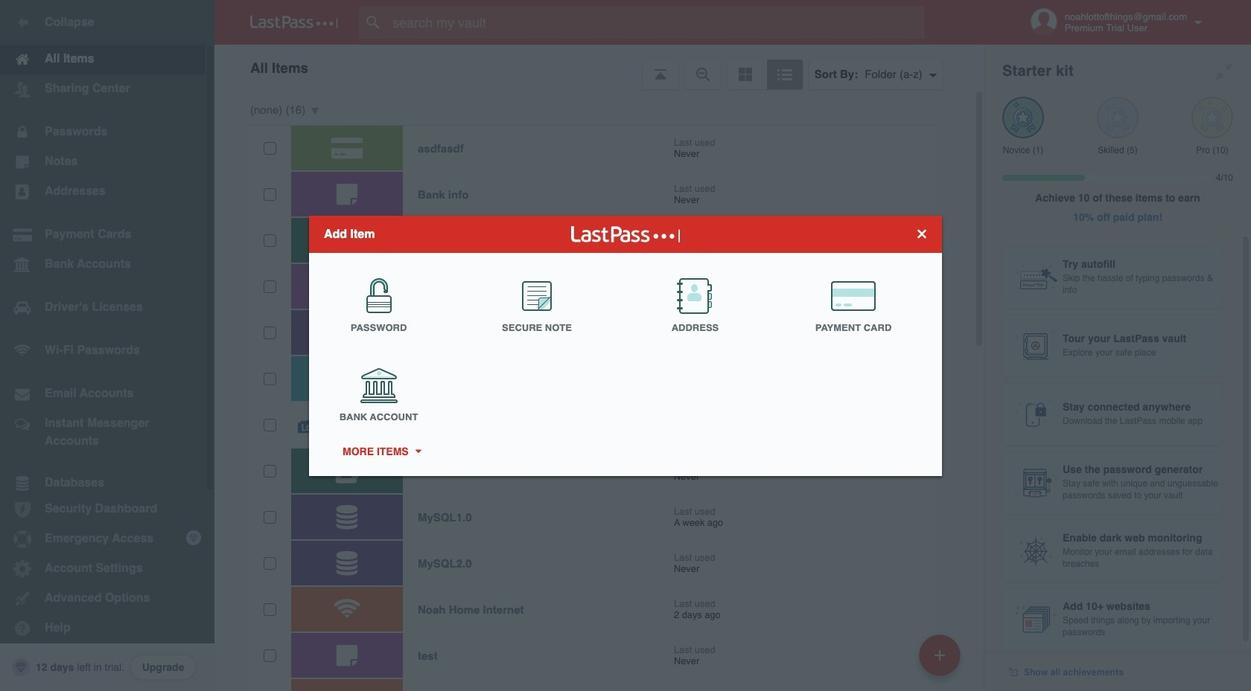 Task type: vqa. For each thing, say whether or not it's contained in the screenshot.
main navigation navigation
yes



Task type: describe. For each thing, give the bounding box(es) containing it.
Search search field
[[359, 6, 954, 39]]

new item navigation
[[914, 631, 970, 692]]

lastpass image
[[250, 16, 338, 29]]

main navigation navigation
[[0, 0, 215, 692]]

new item image
[[935, 651, 945, 661]]

caret right image
[[413, 450, 423, 454]]



Task type: locate. For each thing, give the bounding box(es) containing it.
search my vault text field
[[359, 6, 954, 39]]

vault options navigation
[[215, 45, 985, 89]]

dialog
[[309, 216, 942, 476]]



